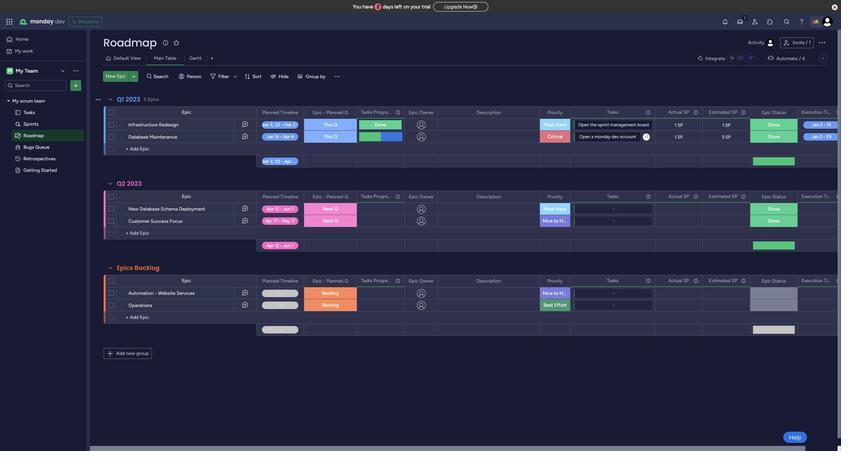 Task type: vqa. For each thing, say whether or not it's contained in the screenshot.
Invite / 1
yes



Task type: locate. For each thing, give the bounding box(es) containing it.
2 vertical spatial actual sp field
[[667, 277, 691, 285]]

upgrade now
[[444, 4, 473, 10]]

1 vertical spatial my
[[16, 67, 23, 74]]

1 horizontal spatial roadmap
[[103, 35, 157, 50]]

2 actual sp field from the top
[[667, 193, 691, 200]]

1 vertical spatial tasks progress field
[[359, 193, 394, 200]]

2 this q from the top
[[324, 134, 337, 140]]

execution timeline for third execution timeline field from the bottom of the page
[[802, 109, 841, 115]]

inbox image
[[737, 18, 744, 25]]

1 planned timeline from the top
[[262, 110, 298, 115]]

1 this q from the top
[[324, 122, 337, 128]]

actual sp field for epics backlog
[[667, 277, 691, 285]]

estimated
[[709, 109, 731, 115], [709, 194, 731, 199], [709, 278, 731, 284]]

infrastructure redesign
[[128, 122, 179, 128]]

1 priority from the top
[[548, 110, 563, 115]]

3 execution timeline from the top
[[802, 278, 841, 284]]

team
[[25, 67, 38, 74]]

1 tasks progress field from the top
[[359, 109, 394, 116]]

view
[[130, 55, 141, 61]]

maria williams image
[[822, 16, 833, 27]]

2 estimated sp field from the top
[[707, 193, 739, 200]]

home button
[[4, 34, 73, 45]]

3 owner from the top
[[419, 278, 434, 284]]

1 estimated sp from the top
[[709, 109, 738, 115]]

1 vertical spatial actual
[[669, 194, 682, 199]]

2 nice to have from the top
[[543, 291, 571, 296]]

backlog
[[135, 264, 160, 272], [322, 291, 339, 296], [322, 303, 339, 308]]

1 + add epic text field from the top
[[120, 229, 253, 238]]

monday up home button
[[30, 18, 54, 25]]

my
[[15, 48, 21, 54], [16, 67, 23, 74], [12, 98, 19, 104]]

2023
[[126, 95, 140, 104], [127, 179, 142, 188]]

3 epic status field from the top
[[760, 278, 788, 285]]

default
[[114, 55, 129, 61]]

priority for third priority field from the bottom
[[548, 110, 563, 115]]

1 vertical spatial 2023
[[127, 179, 142, 188]]

1 epic - planned q from the top
[[313, 110, 348, 115]]

must
[[544, 122, 555, 128], [544, 206, 555, 212]]

2 this from the top
[[324, 134, 332, 140]]

invite members image
[[752, 18, 759, 25]]

0 vertical spatial tasks field
[[605, 109, 620, 116]]

my inside list box
[[12, 98, 19, 104]]

2 vertical spatial estimated sp field
[[707, 277, 739, 285]]

/ inside button
[[806, 40, 808, 46]]

new database schema deployment
[[128, 206, 205, 212]]

1 actual from the top
[[669, 109, 682, 115]]

q1
[[117, 95, 124, 104]]

next
[[323, 206, 333, 212], [323, 218, 333, 224]]

0 vertical spatial /
[[806, 40, 808, 46]]

2 progress from the top
[[374, 194, 392, 199]]

roadmap
[[103, 35, 157, 50], [23, 133, 44, 139]]

add new group button
[[104, 348, 152, 359]]

description
[[477, 110, 501, 115], [477, 194, 501, 200], [477, 278, 501, 284]]

1 this from the top
[[324, 122, 332, 128]]

priority for 2nd priority field from the bottom
[[548, 194, 563, 200]]

epic inside button
[[117, 73, 126, 79]]

0 vertical spatial must
[[544, 122, 555, 128]]

q2
[[117, 179, 125, 188]]

0 horizontal spatial roadmap
[[23, 133, 44, 139]]

1 execution timeline field from the top
[[800, 109, 841, 116]]

1 actual sp from the top
[[669, 109, 689, 115]]

execution
[[802, 109, 823, 115], [802, 194, 823, 199], [802, 278, 823, 284]]

1 vertical spatial execution timeline field
[[800, 193, 841, 200]]

1 vertical spatial next
[[323, 218, 333, 224]]

dev
[[55, 18, 65, 25], [612, 134, 619, 139]]

roadmap up default view
[[103, 35, 157, 50]]

2 status from the top
[[772, 194, 786, 200]]

1 must have from the top
[[544, 122, 567, 128]]

epic for second epic - planned q field from the top of the page
[[313, 194, 322, 200]]

0 vertical spatial nice to have
[[543, 218, 571, 224]]

0 vertical spatial backlog
[[135, 264, 160, 272]]

0 vertical spatial roadmap
[[103, 35, 157, 50]]

2 priority from the top
[[548, 194, 563, 200]]

1 epic status from the top
[[762, 110, 786, 115]]

0 vertical spatial 2023
[[126, 95, 140, 104]]

1 vertical spatial progress
[[374, 194, 392, 199]]

3 actual sp field from the top
[[667, 277, 691, 285]]

2 epic - planned q field from the top
[[311, 193, 350, 201]]

column information image for q2 2023 estimated sp field
[[741, 194, 746, 199]]

2023 right q2
[[127, 179, 142, 188]]

column information image
[[646, 110, 651, 115], [693, 110, 699, 115], [741, 110, 746, 115], [836, 110, 841, 115], [646, 194, 651, 199], [836, 194, 841, 199], [693, 278, 699, 284]]

1 planned timeline field from the top
[[261, 109, 300, 116]]

plans
[[87, 19, 99, 24]]

0 vertical spatial this
[[324, 122, 332, 128]]

collapse board header image
[[821, 56, 826, 61]]

my left work
[[15, 48, 21, 54]]

1 execution from the top
[[802, 109, 823, 115]]

2 planned timeline field from the top
[[261, 193, 300, 201]]

2 vertical spatial planned timeline
[[262, 278, 298, 284]]

3 progress from the top
[[374, 278, 392, 284]]

person
[[187, 74, 201, 79]]

1 vertical spatial epic - planned q field
[[311, 193, 350, 201]]

done
[[375, 122, 386, 128], [768, 122, 780, 128], [768, 134, 780, 140], [768, 206, 780, 212], [768, 218, 780, 224]]

open
[[578, 122, 589, 127], [579, 134, 590, 139]]

epic for 3rd epic owner field
[[409, 278, 418, 284]]

3 estimated from the top
[[709, 278, 731, 284]]

0 vertical spatial epic status
[[762, 110, 786, 115]]

1 owner from the top
[[419, 110, 434, 115]]

3 sp
[[722, 135, 731, 140]]

public board image
[[15, 167, 21, 174]]

Epic Owner field
[[407, 109, 435, 116], [407, 193, 435, 201], [407, 278, 435, 285]]

0 vertical spatial next
[[323, 206, 333, 212]]

planned
[[262, 110, 279, 115], [326, 110, 343, 115], [262, 194, 279, 200], [326, 194, 343, 200], [262, 278, 279, 284], [326, 278, 343, 284]]

open left 'a'
[[579, 134, 590, 139]]

roadmap down the sprints
[[23, 133, 44, 139]]

Execution Timeline field
[[800, 109, 841, 116], [800, 193, 841, 200], [800, 277, 841, 285]]

add view image
[[211, 56, 214, 61]]

/ left 4
[[799, 56, 801, 61]]

1 vertical spatial /
[[799, 56, 801, 61]]

owner for 3rd epic owner field
[[419, 278, 434, 284]]

bugs
[[23, 144, 34, 150]]

1 vertical spatial roadmap
[[23, 133, 44, 139]]

table
[[165, 55, 176, 61]]

1 vertical spatial monday
[[595, 134, 611, 139]]

1 vertical spatial estimated sp field
[[707, 193, 739, 200]]

2 vertical spatial epic - planned q
[[313, 278, 348, 284]]

planned timeline for 1st planned timeline field from the bottom
[[262, 278, 298, 284]]

actual sp for backlog
[[669, 278, 689, 284]]

2 vertical spatial actual
[[669, 278, 682, 284]]

1 tasks progress from the top
[[361, 109, 392, 115]]

1 vertical spatial priority
[[548, 194, 563, 200]]

upgrade now link
[[433, 2, 488, 11]]

2 vertical spatial execution
[[802, 278, 823, 284]]

this
[[324, 122, 332, 128], [324, 134, 332, 140]]

1 vertical spatial actual sp
[[669, 194, 689, 199]]

2023 right q1 at the top of page
[[126, 95, 140, 104]]

2 owner from the top
[[419, 194, 434, 200]]

0 vertical spatial progress
[[374, 109, 392, 115]]

new inside button
[[106, 73, 116, 79]]

2 priority field from the top
[[546, 193, 565, 201]]

2 epic - planned q from the top
[[313, 194, 348, 200]]

2 vertical spatial tasks progress field
[[359, 277, 394, 285]]

0 vertical spatial epic owner field
[[407, 109, 435, 116]]

Epic Status field
[[760, 109, 788, 116], [760, 193, 788, 201], [760, 278, 788, 285]]

estimated sp
[[709, 109, 738, 115], [709, 194, 738, 199], [709, 278, 738, 284]]

1 vertical spatial nice to have
[[543, 291, 571, 296]]

0 vertical spatial actual sp field
[[667, 109, 691, 116]]

epic owner
[[409, 110, 434, 115], [409, 194, 434, 200], [409, 278, 434, 284]]

actual sp
[[669, 109, 689, 115], [669, 194, 689, 199], [669, 278, 689, 284]]

2 epic status field from the top
[[760, 193, 788, 201]]

0 horizontal spatial monday
[[30, 18, 54, 25]]

scrum
[[20, 98, 33, 104]]

2 vertical spatial epic status
[[762, 278, 786, 284]]

0 vertical spatial planned timeline field
[[261, 109, 300, 116]]

tasks inside list box
[[23, 110, 35, 115]]

2 tasks field from the top
[[605, 193, 620, 200]]

0 vertical spatial tasks progress
[[361, 109, 392, 115]]

owner for second epic owner field from the bottom
[[419, 194, 434, 200]]

2 vertical spatial priority field
[[546, 278, 565, 285]]

Estimated SP field
[[707, 109, 739, 116], [707, 193, 739, 200], [707, 277, 739, 285]]

2 next from the top
[[323, 218, 333, 224]]

sprints
[[23, 121, 39, 127]]

Tasks Progress field
[[359, 109, 394, 116], [359, 193, 394, 200], [359, 277, 394, 285]]

0 vertical spatial dev
[[55, 18, 65, 25]]

actual
[[669, 109, 682, 115], [669, 194, 682, 199], [669, 278, 682, 284]]

list box
[[0, 94, 87, 268]]

this q
[[324, 122, 337, 128], [324, 134, 337, 140]]

1 inside invite / 1 button
[[809, 40, 811, 46]]

3 tasks progress from the top
[[361, 278, 392, 284]]

2 execution from the top
[[802, 194, 823, 199]]

1 vertical spatial + add epic text field
[[120, 314, 253, 322]]

Tasks field
[[605, 109, 620, 116], [605, 193, 620, 200], [605, 277, 620, 285]]

group
[[136, 351, 149, 357]]

execution for second execution timeline field from the top
[[802, 194, 823, 199]]

automate
[[777, 56, 798, 61]]

1 must from the top
[[544, 122, 555, 128]]

0 horizontal spatial new
[[106, 73, 116, 79]]

0 vertical spatial open
[[578, 122, 589, 127]]

1 vertical spatial planned timeline field
[[261, 193, 300, 201]]

my work
[[15, 48, 33, 54]]

3 execution timeline field from the top
[[800, 277, 841, 285]]

Q2 2023 field
[[115, 179, 143, 188]]

2 planned timeline from the top
[[262, 194, 298, 200]]

3 planned timeline field from the top
[[261, 278, 300, 285]]

1 description from the top
[[477, 110, 501, 115]]

dapulse close image
[[832, 4, 838, 11]]

2 must from the top
[[544, 206, 555, 212]]

0 vertical spatial next q
[[323, 206, 338, 212]]

dapulse integrations image
[[698, 56, 703, 61]]

1 vertical spatial new
[[128, 206, 138, 212]]

0 vertical spatial status
[[772, 110, 786, 115]]

Description field
[[475, 109, 503, 116], [475, 193, 503, 201], [475, 278, 503, 285]]

new epic
[[106, 73, 126, 79]]

Planned Timeline field
[[261, 109, 300, 116], [261, 193, 300, 201], [261, 278, 300, 285]]

1 tasks field from the top
[[605, 109, 620, 116]]

invite / 1 button
[[780, 37, 814, 48]]

have
[[556, 122, 567, 128], [556, 206, 567, 212], [560, 218, 571, 224], [560, 291, 571, 296]]

0 vertical spatial execution timeline
[[802, 109, 841, 115]]

owner
[[419, 110, 434, 115], [419, 194, 434, 200], [419, 278, 434, 284]]

angle down image
[[132, 74, 135, 79]]

1 vertical spatial epic owner field
[[407, 193, 435, 201]]

1 epic - planned q field from the top
[[311, 109, 350, 116]]

dev down open the sprint management board
[[612, 134, 619, 139]]

2 to from the top
[[554, 291, 559, 296]]

estimated sp field for epics backlog
[[707, 277, 739, 285]]

maintenance
[[150, 134, 177, 140]]

help button
[[784, 432, 807, 443]]

3 epic status from the top
[[762, 278, 786, 284]]

2 tasks progress from the top
[[361, 194, 392, 199]]

3 tasks field from the top
[[605, 277, 620, 285]]

nice
[[543, 218, 553, 224], [543, 291, 553, 296]]

0 vertical spatial priority
[[548, 110, 563, 115]]

0 vertical spatial epic - planned q field
[[311, 109, 350, 116]]

Actual SP field
[[667, 109, 691, 116], [667, 193, 691, 200], [667, 277, 691, 285]]

open left the
[[578, 122, 589, 127]]

3 epic owner from the top
[[409, 278, 434, 284]]

sp
[[684, 109, 689, 115], [732, 109, 738, 115], [678, 123, 683, 128], [725, 123, 731, 128], [678, 135, 683, 140], [726, 135, 731, 140], [684, 194, 689, 199], [732, 194, 738, 199], [684, 278, 689, 284], [732, 278, 738, 284]]

0 vertical spatial my
[[15, 48, 21, 54]]

focus
[[170, 219, 182, 224]]

3 epic - planned q field from the top
[[311, 278, 350, 285]]

1 actual sp field from the top
[[667, 109, 691, 116]]

1 vertical spatial description
[[477, 194, 501, 200]]

3 actual sp from the top
[[669, 278, 689, 284]]

1 vertical spatial tasks field
[[605, 193, 620, 200]]

+ Add Epic text field
[[120, 145, 253, 153]]

to
[[554, 218, 559, 224], [554, 291, 559, 296]]

queue
[[35, 144, 49, 150]]

0 vertical spatial execution timeline field
[[800, 109, 841, 116]]

Q1 2023 field
[[115, 95, 142, 104]]

0 vertical spatial description
[[477, 110, 501, 115]]

3 priority from the top
[[548, 278, 563, 284]]

options image
[[818, 38, 826, 46]]

0 vertical spatial new
[[106, 73, 116, 79]]

1 vertical spatial estimated
[[709, 194, 731, 199]]

1 vertical spatial planned timeline
[[262, 194, 298, 200]]

0 horizontal spatial /
[[799, 56, 801, 61]]

new
[[106, 73, 116, 79], [128, 206, 138, 212]]

1 progress from the top
[[374, 109, 392, 115]]

0 vertical spatial + add epic text field
[[120, 229, 253, 238]]

0 vertical spatial execution
[[802, 109, 823, 115]]

timeline
[[824, 109, 841, 115], [280, 110, 298, 115], [824, 194, 841, 199], [280, 194, 298, 200], [824, 278, 841, 284], [280, 278, 298, 284]]

3 tasks progress field from the top
[[359, 277, 394, 285]]

execution timeline for third execution timeline field from the top
[[802, 278, 841, 284]]

now
[[463, 4, 473, 10]]

home
[[16, 36, 29, 42]]

0 vertical spatial estimated
[[709, 109, 731, 115]]

backlog inside field
[[135, 264, 160, 272]]

3 status from the top
[[772, 278, 786, 284]]

option
[[0, 95, 87, 96]]

1 vertical spatial must have
[[544, 206, 567, 212]]

0 vertical spatial description field
[[475, 109, 503, 116]]

2 vertical spatial epic owner
[[409, 278, 434, 284]]

search everything image
[[783, 18, 790, 25]]

2 vertical spatial owner
[[419, 278, 434, 284]]

epic for third epic - planned q field from the bottom
[[313, 110, 322, 115]]

0 vertical spatial epic status field
[[760, 109, 788, 116]]

1 vertical spatial this q
[[324, 134, 337, 140]]

my right caret down icon
[[12, 98, 19, 104]]

2 estimated from the top
[[709, 194, 731, 199]]

1 epic status field from the top
[[760, 109, 788, 116]]

column information image
[[395, 110, 401, 115], [395, 194, 401, 199], [693, 194, 699, 199], [741, 194, 746, 199], [395, 278, 401, 284], [646, 278, 651, 284], [741, 278, 746, 284], [836, 278, 841, 284]]

notifications image
[[722, 18, 729, 25]]

1 execution timeline from the top
[[802, 109, 841, 115]]

select product image
[[6, 18, 13, 25]]

Priority field
[[546, 109, 565, 116], [546, 193, 565, 201], [546, 278, 565, 285]]

planned timeline
[[262, 110, 298, 115], [262, 194, 298, 200], [262, 278, 298, 284]]

3 estimated sp from the top
[[709, 278, 738, 284]]

my inside button
[[15, 48, 21, 54]]

2 vertical spatial progress
[[374, 278, 392, 284]]

estimated sp for 2023
[[709, 194, 738, 199]]

3 priority field from the top
[[546, 278, 565, 285]]

my inside workspace selection 'element'
[[16, 67, 23, 74]]

new
[[126, 351, 135, 357]]

2 + add epic text field from the top
[[120, 314, 253, 322]]

2 vertical spatial description
[[477, 278, 501, 284]]

3 estimated sp field from the top
[[707, 277, 739, 285]]

1 epic owner field from the top
[[407, 109, 435, 116]]

2 vertical spatial status
[[772, 278, 786, 284]]

+ add epic text field down focus
[[120, 229, 253, 238]]

3 planned timeline from the top
[[262, 278, 298, 284]]

monday dev
[[30, 18, 65, 25]]

+ Add Epic text field
[[120, 229, 253, 238], [120, 314, 253, 322]]

0 vertical spatial estimated sp
[[709, 109, 738, 115]]

3 actual from the top
[[669, 278, 682, 284]]

database up customer success focus
[[140, 206, 160, 212]]

operations
[[128, 303, 152, 309]]

0 vertical spatial planned timeline
[[262, 110, 298, 115]]

progress for epics backlog
[[374, 278, 392, 284]]

tasks progress for q1 2023
[[361, 109, 392, 115]]

2 vertical spatial planned timeline field
[[261, 278, 300, 285]]

schema
[[161, 206, 178, 212]]

1 vertical spatial epic - planned q
[[313, 194, 348, 200]]

open for open the sprint management board
[[578, 122, 589, 127]]

new up the customer
[[128, 206, 138, 212]]

open the sprint management board
[[578, 122, 649, 127]]

dev left see
[[55, 18, 65, 25]]

help image
[[798, 18, 805, 25]]

0 vertical spatial to
[[554, 218, 559, 224]]

0 vertical spatial priority field
[[546, 109, 565, 116]]

my right the workspace icon
[[16, 67, 23, 74]]

2 execution timeline from the top
[[802, 194, 841, 199]]

3 execution from the top
[[802, 278, 823, 284]]

2 vertical spatial my
[[12, 98, 19, 104]]

column information image for the tasks progress field corresponding to q2 2023
[[395, 194, 401, 199]]

epic status field for backlog
[[760, 278, 788, 285]]

see plans
[[78, 19, 99, 24]]

epic status for q2 2023
[[762, 194, 786, 200]]

2 tasks progress field from the top
[[359, 193, 394, 200]]

2 vertical spatial tasks field
[[605, 277, 620, 285]]

2023 for q2 2023
[[127, 179, 142, 188]]

tasks field for epics backlog
[[605, 277, 620, 285]]

v2 search image
[[147, 73, 152, 80]]

1 epic owner from the top
[[409, 110, 434, 115]]

my for my team
[[16, 67, 23, 74]]

epic for first epic owner field from the top
[[409, 110, 418, 115]]

/ right invite
[[806, 40, 808, 46]]

estimated sp for backlog
[[709, 278, 738, 284]]

1 vertical spatial status
[[772, 194, 786, 200]]

1 nice to have from the top
[[543, 218, 571, 224]]

1 next q from the top
[[323, 206, 338, 212]]

actual sp field for q1 2023
[[667, 109, 691, 116]]

add to favorites image
[[173, 39, 180, 46]]

1 vertical spatial priority field
[[546, 193, 565, 201]]

1 horizontal spatial new
[[128, 206, 138, 212]]

1 priority field from the top
[[546, 109, 565, 116]]

public board image
[[15, 109, 21, 116]]

+ add epic text field down services
[[120, 314, 253, 322]]

you have 2 days left on your trial
[[353, 4, 431, 10]]

0 vertical spatial estimated sp field
[[707, 109, 739, 116]]

1 vertical spatial this
[[324, 134, 332, 140]]

epic for third epic - planned q field
[[313, 278, 322, 284]]

2 vertical spatial tasks progress
[[361, 278, 392, 284]]

monday right 'a'
[[595, 134, 611, 139]]

1 vertical spatial tasks progress
[[361, 194, 392, 199]]

owner for first epic owner field from the top
[[419, 110, 434, 115]]

2 vertical spatial execution timeline field
[[800, 277, 841, 285]]

infrastructure
[[128, 122, 158, 128]]

2 estimated sp from the top
[[709, 194, 738, 199]]

new down default
[[106, 73, 116, 79]]

database down infrastructure
[[128, 134, 148, 140]]

1 sp
[[675, 123, 683, 128], [722, 123, 731, 128], [675, 135, 683, 140]]

Epic - Planned Q field
[[311, 109, 350, 116], [311, 193, 350, 201], [311, 278, 350, 285]]

1 vertical spatial owner
[[419, 194, 434, 200]]

1 vertical spatial open
[[579, 134, 590, 139]]

priority for 1st priority field from the bottom of the page
[[548, 278, 563, 284]]

2 vertical spatial epic owner field
[[407, 278, 435, 285]]

1 vertical spatial must
[[544, 206, 555, 212]]



Task type: describe. For each thing, give the bounding box(es) containing it.
new for new database schema deployment
[[128, 206, 138, 212]]

column information image for epics backlog the tasks progress field
[[395, 278, 401, 284]]

best effort
[[544, 303, 567, 308]]

1 estimated sp field from the top
[[707, 109, 739, 116]]

1 to from the top
[[554, 218, 559, 224]]

/ for 1
[[806, 40, 808, 46]]

see
[[78, 19, 86, 24]]

the
[[590, 122, 597, 127]]

2 nice from the top
[[543, 291, 553, 296]]

3 description field from the top
[[475, 278, 503, 285]]

1 vertical spatial database
[[140, 206, 160, 212]]

epic status field for 2023
[[760, 193, 788, 201]]

group
[[306, 74, 319, 79]]

you
[[353, 4, 361, 10]]

best
[[544, 303, 553, 308]]

group by button
[[295, 71, 330, 82]]

management
[[610, 122, 636, 127]]

trial
[[422, 4, 431, 10]]

show board description image
[[162, 39, 170, 46]]

bugs queue
[[23, 144, 49, 150]]

2 epic owner field from the top
[[407, 193, 435, 201]]

filter button
[[208, 71, 240, 82]]

3 epic owner field from the top
[[407, 278, 435, 285]]

tasks progress field for q2 2023
[[359, 193, 394, 200]]

column information image for the tasks progress field associated with q1 2023
[[395, 110, 401, 115]]

status for q2 2023
[[772, 194, 786, 200]]

apps image
[[767, 18, 774, 25]]

effort
[[554, 303, 567, 308]]

deployment
[[179, 206, 205, 212]]

/ for 4
[[799, 56, 801, 61]]

actual sp for 2023
[[669, 109, 689, 115]]

database maintenance
[[128, 134, 177, 140]]

hide
[[279, 74, 289, 79]]

column information image for 2nd actual sp 'field' from the top
[[693, 194, 699, 199]]

planned timeline for first planned timeline field from the top
[[262, 110, 298, 115]]

status for epics backlog
[[772, 278, 786, 284]]

my team
[[16, 67, 38, 74]]

hide button
[[268, 71, 293, 82]]

see plans button
[[69, 17, 102, 27]]

days
[[383, 4, 393, 10]]

this for redesign
[[324, 122, 332, 128]]

epic for the epic status field for 2023
[[762, 194, 771, 200]]

my for my work
[[15, 48, 21, 54]]

workspace selection element
[[6, 67, 39, 75]]

1 status from the top
[[772, 110, 786, 115]]

epic status for epics backlog
[[762, 278, 786, 284]]

list box containing my scrum team
[[0, 94, 87, 268]]

2023 for q1 2023
[[126, 95, 140, 104]]

column information image for estimated sp field for epics backlog
[[741, 278, 746, 284]]

2 execution timeline field from the top
[[800, 193, 841, 200]]

website
[[158, 291, 175, 296]]

tasks progress for epics backlog
[[361, 278, 392, 284]]

estimated sp field for q2 2023
[[707, 193, 739, 200]]

filter
[[218, 74, 229, 79]]

2 epic owner from the top
[[409, 194, 434, 200]]

Roadmap field
[[102, 35, 158, 50]]

arrow down image
[[232, 72, 240, 81]]

3 epic - planned q from the top
[[313, 278, 348, 284]]

integrate
[[706, 56, 725, 61]]

customer
[[128, 219, 150, 224]]

customer success focus
[[128, 219, 182, 224]]

invite / 1
[[793, 40, 811, 46]]

automation - website services
[[128, 291, 195, 296]]

add new group
[[116, 351, 149, 357]]

1 image
[[742, 14, 748, 22]]

1 vertical spatial backlog
[[322, 291, 339, 296]]

1 horizontal spatial dev
[[612, 134, 619, 139]]

menu image
[[334, 73, 341, 80]]

m
[[8, 68, 12, 74]]

automate / 4
[[777, 56, 805, 61]]

autopilot image
[[768, 54, 774, 62]]

0 vertical spatial database
[[128, 134, 148, 140]]

column information image for third execution timeline field from the top
[[836, 278, 841, 284]]

1 description field from the top
[[475, 109, 503, 116]]

2 actual sp from the top
[[669, 194, 689, 199]]

tasks progress field for q1 2023
[[359, 109, 394, 116]]

getting
[[23, 167, 40, 173]]

by
[[320, 74, 326, 79]]

epic for the epic status field corresponding to backlog
[[762, 278, 771, 284]]

1 sp for redesign
[[722, 123, 731, 128]]

epic for 1st the epic status field
[[762, 110, 771, 115]]

have
[[363, 4, 373, 10]]

success
[[151, 219, 169, 224]]

retrospectives
[[23, 156, 56, 162]]

gantt button
[[184, 53, 207, 64]]

progress for q2 2023
[[374, 194, 392, 199]]

execution for third execution timeline field from the top
[[802, 278, 823, 284]]

actual for epics backlog
[[669, 278, 682, 284]]

main table button
[[146, 53, 184, 64]]

Search field
[[152, 72, 172, 81]]

a
[[591, 134, 594, 139]]

planned timeline for second planned timeline field from the bottom of the page
[[262, 194, 298, 200]]

2
[[377, 4, 380, 10]]

open for open a monday dev account
[[579, 134, 590, 139]]

tasks progress field for epics backlog
[[359, 277, 394, 285]]

0 horizontal spatial dev
[[55, 18, 65, 25]]

2 next q from the top
[[323, 218, 338, 224]]

1 horizontal spatial monday
[[595, 134, 611, 139]]

Search in workspace field
[[14, 82, 57, 89]]

1 next from the top
[[323, 206, 333, 212]]

estimated for 2023
[[709, 194, 731, 199]]

activity button
[[746, 37, 778, 48]]

tasks progress for q2 2023
[[361, 194, 392, 199]]

workspace options image
[[72, 67, 79, 74]]

team
[[34, 98, 45, 104]]

main table
[[154, 55, 176, 61]]

3
[[722, 135, 725, 140]]

roadmap inside list box
[[23, 133, 44, 139]]

q2 2023
[[117, 179, 142, 188]]

started
[[41, 167, 57, 173]]

2 description from the top
[[477, 194, 501, 200]]

4
[[802, 56, 805, 61]]

2 actual from the top
[[669, 194, 682, 199]]

default view button
[[103, 53, 146, 64]]

tasks field for q2 2023
[[605, 193, 620, 200]]

workspace image
[[6, 67, 13, 75]]

caret down image
[[7, 99, 10, 103]]

1 estimated from the top
[[709, 109, 731, 115]]

this q for redesign
[[324, 122, 337, 128]]

1 nice from the top
[[543, 218, 553, 224]]

epics backlog
[[117, 264, 160, 272]]

open a monday dev account
[[579, 134, 636, 139]]

sort button
[[242, 71, 266, 82]]

execution timeline for second execution timeline field from the top
[[802, 194, 841, 199]]

my scrum team
[[12, 98, 45, 104]]

services
[[177, 291, 195, 296]]

epics
[[117, 264, 133, 272]]

Epics Backlog field
[[115, 264, 161, 273]]

2 must have from the top
[[544, 206, 567, 212]]

estimated for backlog
[[709, 278, 731, 284]]

account
[[620, 134, 636, 139]]

your
[[411, 4, 421, 10]]

main
[[154, 55, 164, 61]]

redesign
[[159, 122, 179, 128]]

actual for q1 2023
[[669, 109, 682, 115]]

invite
[[793, 40, 805, 46]]

2 vertical spatial backlog
[[322, 303, 339, 308]]

3 description from the top
[[477, 278, 501, 284]]

on
[[404, 4, 409, 10]]

my work button
[[4, 46, 73, 57]]

group by
[[306, 74, 326, 79]]

2 description field from the top
[[475, 193, 503, 201]]

add
[[116, 351, 125, 357]]

activity
[[748, 40, 765, 46]]

new epic button
[[103, 71, 129, 82]]

my for my scrum team
[[12, 98, 19, 104]]

epic for second epic owner field from the bottom
[[409, 194, 418, 200]]

gantt
[[189, 55, 202, 61]]

getting started
[[23, 167, 57, 173]]

new for new epic
[[106, 73, 116, 79]]

help
[[789, 434, 802, 441]]

execution for third execution timeline field from the bottom of the page
[[802, 109, 823, 115]]

this for maintenance
[[324, 134, 332, 140]]

upgrade
[[444, 4, 462, 10]]

sort
[[253, 74, 262, 79]]

this q for maintenance
[[324, 134, 337, 140]]

options image
[[72, 82, 79, 89]]

board
[[638, 122, 649, 127]]

progress for q1 2023
[[374, 109, 392, 115]]

1 sp for maintenance
[[675, 135, 683, 140]]

dapulse rightstroke image
[[473, 4, 477, 10]]

person button
[[176, 71, 206, 82]]

automation
[[128, 291, 154, 296]]



